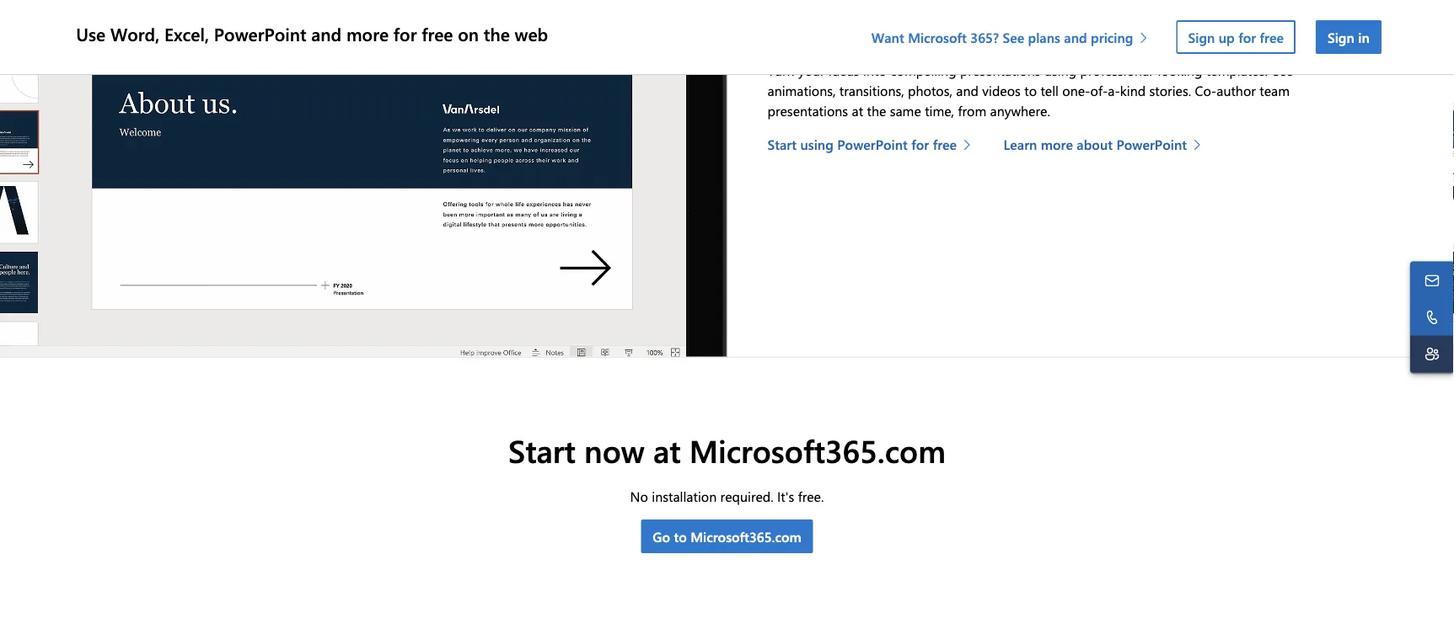 Task type: vqa. For each thing, say whether or not it's contained in the screenshot.
the It's
yes



Task type: locate. For each thing, give the bounding box(es) containing it.
want
[[872, 28, 905, 46]]

0 horizontal spatial more
[[347, 22, 389, 45]]

team
[[1260, 81, 1290, 99]]

1 sign from the left
[[1188, 28, 1215, 46]]

365?
[[971, 28, 999, 46]]

free down time,
[[933, 135, 957, 153]]

1 horizontal spatial presentations
[[960, 61, 1041, 79]]

use up the team
[[1272, 61, 1294, 79]]

sign left in at the right top of the page
[[1328, 28, 1355, 46]]

presentations up videos
[[960, 61, 1041, 79]]

to left tell
[[1025, 81, 1037, 99]]

1 horizontal spatial using
[[1045, 61, 1077, 79]]

author
[[1217, 81, 1256, 99]]

0 horizontal spatial to
[[674, 528, 687, 547]]

using down the animations,
[[801, 135, 834, 153]]

web right on
[[515, 22, 548, 45]]

professional-
[[1081, 61, 1158, 79]]

0 vertical spatial at
[[852, 101, 864, 120]]

into
[[863, 61, 887, 79]]

sign
[[1188, 28, 1215, 46], [1328, 28, 1355, 46]]

animations,
[[768, 81, 836, 99]]

0 vertical spatial start
[[768, 135, 797, 153]]

1 horizontal spatial start
[[768, 135, 797, 153]]

1 vertical spatial at
[[653, 430, 681, 472]]

on
[[458, 22, 479, 45]]

to right "go"
[[674, 528, 687, 547]]

0 vertical spatial use
[[76, 22, 106, 45]]

0 vertical spatial presentations
[[960, 61, 1041, 79]]

time,
[[925, 101, 955, 120]]

a-
[[1108, 81, 1120, 99]]

microsoft365.com
[[690, 430, 946, 472], [691, 528, 802, 547]]

in
[[1359, 28, 1370, 46]]

go to microsoft365.com
[[653, 528, 802, 547]]

kind
[[1120, 81, 1146, 99]]

presentations down the animations,
[[768, 101, 848, 120]]

1 vertical spatial microsoft365.com
[[691, 528, 802, 547]]

use
[[76, 22, 106, 45], [1272, 61, 1294, 79]]

1 vertical spatial presentations
[[768, 101, 848, 120]]

1 horizontal spatial use
[[1272, 61, 1294, 79]]

templates.
[[1207, 61, 1268, 79]]

for
[[939, 3, 980, 45], [394, 22, 417, 45], [1239, 28, 1256, 46], [912, 135, 929, 153]]

powerpoint right excel,
[[214, 22, 307, 45]]

0 horizontal spatial start
[[508, 430, 576, 472]]

2 horizontal spatial and
[[1064, 28, 1087, 46]]

powerpoint
[[768, 3, 931, 45], [214, 22, 307, 45], [837, 135, 908, 153], [1117, 135, 1187, 153]]

turn your ideas into compelling presentations using professional-looking templates. use animations, transitions, photos, and videos to tell one-of-a-kind stories. co-author team presentations at the same time, from anywhere.
[[768, 61, 1294, 120]]

tell
[[1041, 81, 1059, 99]]

1 vertical spatial start
[[508, 430, 576, 472]]

at up "installation" at the bottom left of page
[[653, 430, 681, 472]]

up
[[1219, 28, 1235, 46]]

at
[[852, 101, 864, 120], [653, 430, 681, 472]]

start using powerpoint for free
[[768, 135, 957, 153]]

1 horizontal spatial free
[[933, 135, 957, 153]]

at inside turn your ideas into compelling presentations using professional-looking templates. use animations, transitions, photos, and videos to tell one-of-a-kind stories. co-author team presentations at the same time, from anywhere.
[[852, 101, 864, 120]]

and
[[311, 22, 342, 45], [1064, 28, 1087, 46], [956, 81, 979, 99]]

want microsoft 365? see plans and pricing link
[[872, 28, 1156, 46]]

0 vertical spatial using
[[1045, 61, 1077, 79]]

powerpoint right about
[[1117, 135, 1187, 153]]

1 vertical spatial more
[[1041, 135, 1073, 153]]

using inside turn your ideas into compelling presentations using professional-looking templates. use animations, transitions, photos, and videos to tell one-of-a-kind stories. co-author team presentations at the same time, from anywhere.
[[1045, 61, 1077, 79]]

1 horizontal spatial web
[[1043, 3, 1102, 45]]

web
[[1043, 3, 1102, 45], [515, 22, 548, 45]]

sign left up
[[1188, 28, 1215, 46]]

1 vertical spatial using
[[801, 135, 834, 153]]

using up tell
[[1045, 61, 1077, 79]]

1 vertical spatial to
[[674, 528, 687, 547]]

0 horizontal spatial at
[[653, 430, 681, 472]]

co-
[[1195, 81, 1217, 99]]

turn
[[768, 61, 795, 79]]

to inside 'link'
[[674, 528, 687, 547]]

free right up
[[1260, 28, 1284, 46]]

using
[[1045, 61, 1077, 79], [801, 135, 834, 153]]

0 horizontal spatial using
[[801, 135, 834, 153]]

looking
[[1158, 61, 1203, 79]]

start for start using powerpoint for free
[[768, 135, 797, 153]]

1 vertical spatial use
[[1272, 61, 1294, 79]]

sign up for free link
[[1177, 20, 1296, 54]]

free
[[422, 22, 453, 45], [1260, 28, 1284, 46], [933, 135, 957, 153]]

required.
[[721, 488, 774, 506]]

anywhere.
[[990, 101, 1051, 120]]

stories.
[[1150, 81, 1192, 99]]

1 horizontal spatial to
[[1025, 81, 1037, 99]]

it's
[[778, 488, 795, 506]]

1 horizontal spatial at
[[852, 101, 864, 120]]

presentations
[[960, 61, 1041, 79], [768, 101, 848, 120]]

a surface tablet displaying a presentation in powerpoint on the web image
[[0, 0, 727, 358]]

use word, excel, powerpoint and more for free on the web
[[76, 22, 548, 45]]

web right see
[[1043, 3, 1102, 45]]

0 vertical spatial microsoft365.com
[[690, 430, 946, 472]]

start
[[768, 135, 797, 153], [508, 430, 576, 472]]

for right up
[[1239, 28, 1256, 46]]

0 horizontal spatial sign
[[1188, 28, 1215, 46]]

no installation required. it's free.
[[630, 488, 824, 506]]

from
[[958, 101, 987, 120]]

1 horizontal spatial the
[[867, 101, 886, 120]]

1 horizontal spatial and
[[956, 81, 979, 99]]

use word, excel, powerpoint and more for free on the web element
[[73, 0, 1392, 74]]

2 sign from the left
[[1328, 28, 1355, 46]]

microsoft365.com down "required."
[[691, 528, 802, 547]]

0 horizontal spatial use
[[76, 22, 106, 45]]

sign up for free
[[1188, 28, 1284, 46]]

for left on
[[394, 22, 417, 45]]

to
[[1025, 81, 1037, 99], [674, 528, 687, 547]]

microsoft365.com up free.
[[690, 430, 946, 472]]

0 vertical spatial more
[[347, 22, 389, 45]]

1 horizontal spatial sign
[[1328, 28, 1355, 46]]

0 vertical spatial to
[[1025, 81, 1037, 99]]

free left on
[[422, 22, 453, 45]]

see
[[1003, 28, 1025, 46]]

one-
[[1063, 81, 1091, 99]]

use left word,
[[76, 22, 106, 45]]

start left now
[[508, 430, 576, 472]]

more
[[347, 22, 389, 45], [1041, 135, 1073, 153]]

start down the animations,
[[768, 135, 797, 153]]

the inside turn your ideas into compelling presentations using professional-looking templates. use animations, transitions, photos, and videos to tell one-of-a-kind stories. co-author team presentations at the same time, from anywhere.
[[867, 101, 886, 120]]

now
[[584, 430, 645, 472]]

videos
[[983, 81, 1021, 99]]

at down transitions,
[[852, 101, 864, 120]]

go to microsoft365.com link
[[641, 521, 813, 555]]

the
[[989, 3, 1035, 45], [484, 22, 510, 45], [867, 101, 886, 120]]

sign in link
[[1316, 20, 1382, 54]]

0 horizontal spatial web
[[515, 22, 548, 45]]



Task type: describe. For each thing, give the bounding box(es) containing it.
sign in
[[1328, 28, 1370, 46]]

for down "same"
[[912, 135, 929, 153]]

powerpoint down "same"
[[837, 135, 908, 153]]

of-
[[1091, 81, 1108, 99]]

for left see
[[939, 3, 980, 45]]

start now at microsoft365.com
[[508, 430, 946, 472]]

want microsoft 365? see plans and pricing
[[872, 28, 1134, 46]]

microsoft365.com inside 'link'
[[691, 528, 802, 547]]

same
[[890, 101, 921, 120]]

2 horizontal spatial free
[[1260, 28, 1284, 46]]

and inside turn your ideas into compelling presentations using professional-looking templates. use animations, transitions, photos, and videos to tell one-of-a-kind stories. co-author team presentations at the same time, from anywhere.
[[956, 81, 979, 99]]

go
[[653, 528, 670, 547]]

your
[[798, 61, 825, 79]]

free.
[[798, 488, 824, 506]]

powerpoint for the web
[[768, 3, 1102, 45]]

start for start now at microsoft365.com
[[508, 430, 576, 472]]

learn more about powerpoint
[[1004, 135, 1187, 153]]

excel,
[[164, 22, 209, 45]]

use inside turn your ideas into compelling presentations using professional-looking templates. use animations, transitions, photos, and videos to tell one-of-a-kind stories. co-author team presentations at the same time, from anywhere.
[[1272, 61, 1294, 79]]

ideas
[[829, 61, 860, 79]]

0 horizontal spatial presentations
[[768, 101, 848, 120]]

learn
[[1004, 135, 1037, 153]]

learn more about powerpoint link
[[1004, 134, 1210, 155]]

compelling
[[891, 61, 957, 79]]

2 horizontal spatial the
[[989, 3, 1035, 45]]

microsoft
[[908, 28, 967, 46]]

to inside turn your ideas into compelling presentations using professional-looking templates. use animations, transitions, photos, and videos to tell one-of-a-kind stories. co-author team presentations at the same time, from anywhere.
[[1025, 81, 1037, 99]]

0 horizontal spatial and
[[311, 22, 342, 45]]

transitions,
[[840, 81, 904, 99]]

word,
[[110, 22, 160, 45]]

0 horizontal spatial the
[[484, 22, 510, 45]]

no
[[630, 488, 648, 506]]

sign for sign in
[[1328, 28, 1355, 46]]

sign for sign up for free
[[1188, 28, 1215, 46]]

start using powerpoint for free link
[[768, 134, 980, 155]]

installation
[[652, 488, 717, 506]]

0 horizontal spatial free
[[422, 22, 453, 45]]

about
[[1077, 135, 1113, 153]]

powerpoint up 'ideas'
[[768, 3, 931, 45]]

1 horizontal spatial more
[[1041, 135, 1073, 153]]

plans
[[1028, 28, 1061, 46]]

photos,
[[908, 81, 953, 99]]

pricing
[[1091, 28, 1134, 46]]



